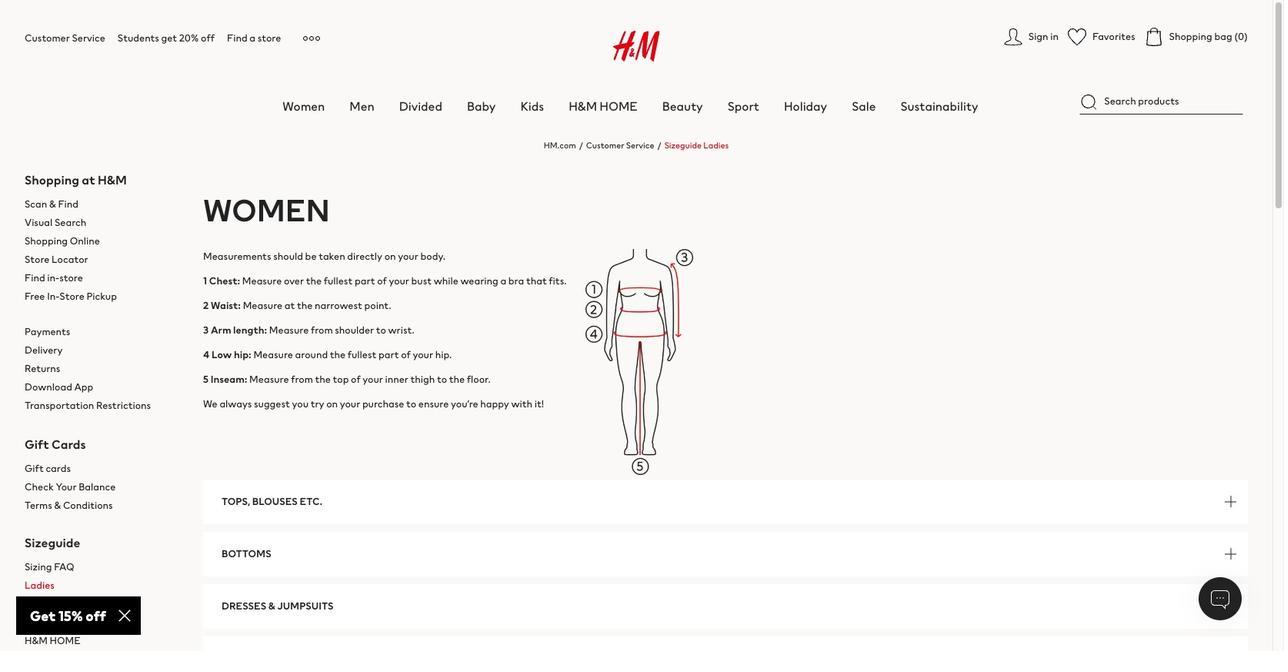 Task type: locate. For each thing, give the bounding box(es) containing it.
around
[[295, 347, 328, 362]]

1 horizontal spatial home
[[600, 97, 638, 115]]

find right off
[[227, 31, 247, 45]]

0 horizontal spatial at
[[82, 171, 95, 189]]

your left bust
[[389, 274, 409, 288]]

of up point.
[[377, 274, 387, 288]]

0 vertical spatial sizeguide
[[665, 139, 702, 152]]

on for try
[[326, 397, 338, 411]]

measure
[[242, 274, 282, 288], [243, 298, 282, 313], [269, 323, 309, 337], [253, 347, 293, 362], [249, 372, 289, 387]]

ladies
[[704, 139, 729, 152], [25, 579, 55, 593]]

0 horizontal spatial part
[[355, 274, 375, 288]]

& inside gift cards gift cards check your balance terms & conditions
[[54, 499, 61, 513]]

1 horizontal spatial service
[[626, 139, 654, 152]]

of
[[377, 274, 387, 288], [401, 347, 411, 362], [351, 372, 361, 387]]

store inside shopping at h&m scan & find visual search shopping online store locator find in-store free in-store pickup
[[59, 271, 83, 285]]

beauty
[[662, 97, 703, 115]]

2 vertical spatial shopping
[[25, 234, 68, 249]]

2 horizontal spatial h&m
[[569, 97, 597, 115]]

visual search link
[[25, 214, 179, 232]]

shopping
[[1169, 29, 1212, 44], [25, 171, 79, 189], [25, 234, 68, 249]]

kids inside header.primary.navigation element
[[520, 97, 544, 115]]

baby left kids link
[[467, 97, 496, 115]]

0 vertical spatial kids
[[520, 97, 544, 115]]

0 vertical spatial part
[[355, 274, 375, 288]]

2 vertical spatial to
[[406, 397, 416, 411]]

sizing faq link
[[25, 559, 179, 577]]

service inside header.primary.navigation element
[[72, 31, 105, 45]]

customer service link left students
[[25, 31, 105, 45]]

(0)
[[1234, 29, 1248, 44]]

1 vertical spatial store
[[59, 271, 83, 285]]

part up inner
[[379, 347, 399, 362]]

h&m home link up hm.com / customer service / sizeguide ladies at top
[[569, 97, 638, 115]]

sizeguide inside the sizeguide sizing faq ladies men baby & kids h&m home
[[25, 534, 80, 552]]

5 inseam: measure from the top of your inner thigh to the floor.
[[203, 372, 491, 387]]

2 horizontal spatial to
[[437, 372, 447, 387]]

at inside shopping at h&m scan & find visual search shopping online store locator find in-store free in-store pickup
[[82, 171, 95, 189]]

measure up suggest
[[249, 372, 289, 387]]

the left floor.
[[449, 372, 465, 387]]

kids up hm.com link
[[520, 97, 544, 115]]

1 vertical spatial on
[[326, 397, 338, 411]]

a right off
[[250, 31, 255, 45]]

0 horizontal spatial sizeguide
[[25, 534, 80, 552]]

to left ensure
[[406, 397, 416, 411]]

should
[[273, 249, 303, 264]]

1 vertical spatial home
[[50, 634, 81, 649]]

men link
[[350, 97, 374, 115], [25, 596, 179, 614]]

2 horizontal spatial of
[[401, 347, 411, 362]]

5 inseam:
[[203, 372, 247, 387]]

size guide image image
[[585, 249, 693, 475]]

h&m home link down ladies link
[[25, 632, 179, 651]]

search
[[55, 215, 86, 230]]

on for directly
[[384, 249, 396, 264]]

1 vertical spatial customer
[[586, 139, 624, 152]]

on
[[384, 249, 396, 264], [326, 397, 338, 411]]

4 low
[[203, 347, 232, 362]]

0 vertical spatial men
[[350, 97, 374, 115]]

scan & find link
[[25, 195, 179, 214]]

store right off
[[258, 31, 281, 45]]

0 vertical spatial store
[[25, 252, 50, 267]]

1 vertical spatial h&m
[[98, 171, 127, 189]]

1 horizontal spatial kids
[[520, 97, 544, 115]]

ensure
[[418, 397, 449, 411]]

0 horizontal spatial men link
[[25, 596, 179, 614]]

0 horizontal spatial kids
[[59, 616, 78, 630]]

1 vertical spatial part
[[379, 347, 399, 362]]

1 horizontal spatial h&m home link
[[569, 97, 638, 115]]

shopping left bag
[[1169, 29, 1212, 44]]

sizeguide up faq at the bottom left of the page
[[25, 534, 80, 552]]

customer
[[25, 31, 70, 45], [586, 139, 624, 152]]

0 horizontal spatial customer
[[25, 31, 70, 45]]

h&m image
[[613, 31, 660, 62]]

home up hm.com / customer service / sizeguide ladies at top
[[600, 97, 638, 115]]

locator
[[52, 252, 88, 267]]

0 vertical spatial customer service link
[[25, 31, 105, 45]]

dresses & jumpsuits
[[222, 599, 334, 614]]

service
[[72, 31, 105, 45], [626, 139, 654, 152]]

shopping at h&m scan & find visual search shopping online store locator find in-store free in-store pickup
[[25, 171, 127, 304]]

0 horizontal spatial baby
[[25, 616, 48, 630]]

& right scan at the left of the page
[[49, 197, 56, 212]]

directly
[[347, 249, 382, 264]]

returns
[[25, 362, 60, 376]]

men link right women link
[[350, 97, 374, 115]]

0 horizontal spatial of
[[351, 372, 361, 387]]

1 vertical spatial men
[[25, 597, 45, 612]]

from up the you
[[291, 372, 313, 387]]

sport
[[728, 97, 759, 115]]

ladies down sport
[[704, 139, 729, 152]]

& inside shopping at h&m scan & find visual search shopping online store locator find in-store free in-store pickup
[[49, 197, 56, 212]]

0 vertical spatial h&m
[[569, 97, 597, 115]]

men inside header.primary.navigation element
[[350, 97, 374, 115]]

0 vertical spatial on
[[384, 249, 396, 264]]

sizeguide
[[665, 139, 702, 152], [25, 534, 80, 552]]

find up search
[[58, 197, 79, 212]]

holiday link
[[784, 97, 827, 115]]

shopping up scan at the left of the page
[[25, 171, 79, 189]]

1 horizontal spatial to
[[406, 397, 416, 411]]

shopping inside header.primary.navigation element
[[1169, 29, 1212, 44]]

0 vertical spatial find
[[227, 31, 247, 45]]

sizing
[[25, 560, 52, 575]]

men down sizing
[[25, 597, 45, 612]]

&
[[49, 197, 56, 212], [54, 499, 61, 513], [268, 599, 275, 614], [50, 616, 57, 630]]

0 vertical spatial customer
[[25, 31, 70, 45]]

at down over
[[285, 298, 295, 313]]

store down locator
[[59, 271, 83, 285]]

& inside the sizeguide sizing faq ladies men baby & kids h&m home
[[50, 616, 57, 630]]

ladies down sizing
[[25, 579, 55, 593]]

customer inside women main content
[[586, 139, 624, 152]]

& down faq at the bottom left of the page
[[50, 616, 57, 630]]

0 vertical spatial service
[[72, 31, 105, 45]]

1 vertical spatial service
[[626, 139, 654, 152]]

1 horizontal spatial find
[[58, 197, 79, 212]]

of down wrist. on the left of the page
[[401, 347, 411, 362]]

2 waist: measure at the narrowest point.
[[203, 298, 391, 313]]

kids down ladies link
[[59, 616, 78, 630]]

your for body.
[[398, 249, 418, 264]]

1 vertical spatial find
[[58, 197, 79, 212]]

home down baby & kids link
[[50, 634, 81, 649]]

/ right hm.com link
[[579, 139, 583, 152]]

& inside dropdown button
[[268, 599, 275, 614]]

the for narrowest
[[297, 298, 313, 313]]

1 horizontal spatial at
[[285, 298, 295, 313]]

1 vertical spatial a
[[500, 274, 506, 288]]

1 horizontal spatial h&m
[[98, 171, 127, 189]]

a inside women main content
[[500, 274, 506, 288]]

shopping down visual at the left of page
[[25, 234, 68, 249]]

to right the thigh
[[437, 372, 447, 387]]

1 horizontal spatial part
[[379, 347, 399, 362]]

0 vertical spatial shopping
[[1169, 29, 1212, 44]]

measurements should be taken directly on your body.
[[203, 249, 446, 264]]

the right over
[[306, 274, 322, 288]]

customer service link down h&m home
[[586, 139, 654, 152]]

/ left sizeguide ladies link
[[658, 139, 661, 152]]

gift left the "cards"
[[25, 435, 49, 454]]

store
[[25, 252, 50, 267], [60, 289, 84, 304]]

measure for from
[[249, 372, 289, 387]]

1 vertical spatial baby
[[25, 616, 48, 630]]

the up top
[[330, 347, 346, 362]]

1 horizontal spatial customer
[[586, 139, 624, 152]]

men link down sizing faq link
[[25, 596, 179, 614]]

find inside header.primary.navigation element
[[227, 31, 247, 45]]

1 vertical spatial ladies
[[25, 579, 55, 593]]

hip:
[[234, 347, 251, 362]]

your for purchase
[[340, 397, 360, 411]]

store left pickup
[[60, 289, 84, 304]]

your left inner
[[363, 372, 383, 387]]

service down h&m home
[[626, 139, 654, 152]]

0 vertical spatial gift
[[25, 435, 49, 454]]

men
[[350, 97, 374, 115], [25, 597, 45, 612]]

0 vertical spatial at
[[82, 171, 95, 189]]

part down directly
[[355, 274, 375, 288]]

sign
[[1029, 29, 1048, 44]]

men right women link
[[350, 97, 374, 115]]

from up 4 low hip: measure around the fullest part of your hip.
[[311, 323, 333, 337]]

it!
[[534, 397, 544, 411]]

1 horizontal spatial of
[[377, 274, 387, 288]]

your down 5 inseam: measure from the top of your inner thigh to the floor.
[[340, 397, 360, 411]]

0 vertical spatial store
[[258, 31, 281, 45]]

0 horizontal spatial /
[[579, 139, 583, 152]]

at
[[82, 171, 95, 189], [285, 298, 295, 313]]

0 horizontal spatial service
[[72, 31, 105, 45]]

the left top
[[315, 372, 331, 387]]

service left students
[[72, 31, 105, 45]]

1 horizontal spatial /
[[658, 139, 661, 152]]

1 vertical spatial from
[[291, 372, 313, 387]]

1 vertical spatial store
[[60, 289, 84, 304]]

bag
[[1214, 29, 1232, 44]]

0 vertical spatial to
[[376, 323, 386, 337]]

wearing
[[460, 274, 498, 288]]

1 horizontal spatial on
[[384, 249, 396, 264]]

try
[[311, 397, 324, 411]]

sustainability
[[901, 97, 978, 115]]

a left bra
[[500, 274, 506, 288]]

1 horizontal spatial a
[[500, 274, 506, 288]]

download
[[25, 380, 72, 395]]

store up in-
[[25, 252, 50, 267]]

kids link
[[520, 97, 544, 115]]

returns link
[[25, 362, 60, 376]]

0 horizontal spatial home
[[50, 634, 81, 649]]

0 vertical spatial men link
[[350, 97, 374, 115]]

fits.
[[549, 274, 567, 288]]

store
[[258, 31, 281, 45], [59, 271, 83, 285]]

0 horizontal spatial customer service link
[[25, 31, 105, 45]]

0 horizontal spatial h&m
[[25, 634, 48, 649]]

find left in-
[[25, 271, 45, 285]]

women main content
[[0, 127, 1273, 652]]

h&m home
[[569, 97, 638, 115]]

1 horizontal spatial men
[[350, 97, 374, 115]]

h&m up the 'scan & find' link
[[98, 171, 127, 189]]

sizeguide down beauty
[[665, 139, 702, 152]]

1 vertical spatial fullest
[[348, 347, 376, 362]]

3 arm length: measure from shoulder to wrist.
[[203, 323, 415, 337]]

0 horizontal spatial store
[[59, 271, 83, 285]]

measure for over
[[242, 274, 282, 288]]

1 vertical spatial shopping
[[25, 171, 79, 189]]

sign in
[[1029, 29, 1059, 44]]

2 vertical spatial find
[[25, 271, 45, 285]]

sale link
[[852, 97, 876, 115]]

2 horizontal spatial find
[[227, 31, 247, 45]]

0 vertical spatial home
[[600, 97, 638, 115]]

shopping bag (0) link
[[1145, 28, 1248, 46]]

shopping online link
[[25, 232, 179, 251]]

h&m down baby & kids link
[[25, 634, 48, 649]]

measure left over
[[242, 274, 282, 288]]

& right terms
[[54, 499, 61, 513]]

men inside the sizeguide sizing faq ladies men baby & kids h&m home
[[25, 597, 45, 612]]

your
[[398, 249, 418, 264], [389, 274, 409, 288], [413, 347, 433, 362], [363, 372, 383, 387], [340, 397, 360, 411]]

1 vertical spatial customer service link
[[586, 139, 654, 152]]

tops,
[[222, 494, 250, 509]]

the up 3 arm length: measure from shoulder to wrist.
[[297, 298, 313, 313]]

sale
[[852, 97, 876, 115]]

1 vertical spatial sizeguide
[[25, 534, 80, 552]]

baby
[[467, 97, 496, 115], [25, 616, 48, 630]]

point.
[[364, 298, 391, 313]]

tops, blouses etc. button
[[203, 480, 1248, 524]]

fullest down shoulder
[[348, 347, 376, 362]]

measure up the length:
[[243, 298, 282, 313]]

ladies inside the sizeguide sizing faq ladies men baby & kids h&m home
[[25, 579, 55, 593]]

h&m inside the sizeguide sizing faq ladies men baby & kids h&m home
[[25, 634, 48, 649]]

gift up check
[[25, 462, 44, 476]]

1 horizontal spatial baby
[[467, 97, 496, 115]]

20%
[[179, 31, 199, 45]]

0 horizontal spatial find
[[25, 271, 45, 285]]

fullest
[[324, 274, 353, 288], [348, 347, 376, 362]]

& right dresses
[[268, 599, 275, 614]]

shoulder
[[335, 323, 374, 337]]

1 horizontal spatial store
[[258, 31, 281, 45]]

baby down sizing
[[25, 616, 48, 630]]

3 arm
[[203, 323, 231, 337]]

service inside women main content
[[626, 139, 654, 152]]

inner
[[385, 372, 408, 387]]

of right top
[[351, 372, 361, 387]]

h&m up hm.com
[[569, 97, 597, 115]]

your left body.
[[398, 249, 418, 264]]

customer service
[[25, 31, 105, 45]]

0 horizontal spatial ladies
[[25, 579, 55, 593]]

1 vertical spatial kids
[[59, 616, 78, 630]]

/
[[579, 139, 583, 152], [658, 139, 661, 152]]

floor.
[[467, 372, 491, 387]]

1 horizontal spatial ladies
[[704, 139, 729, 152]]

1 vertical spatial gift
[[25, 462, 44, 476]]

0 horizontal spatial a
[[250, 31, 255, 45]]

0 vertical spatial h&m home link
[[569, 97, 638, 115]]

on right the try
[[326, 397, 338, 411]]

store locator link
[[25, 251, 179, 269]]

faq
[[54, 560, 74, 575]]

2 vertical spatial h&m
[[25, 634, 48, 649]]

purchase
[[362, 397, 404, 411]]

fullest up 'narrowest'
[[324, 274, 353, 288]]

to left wrist. on the left of the page
[[376, 323, 386, 337]]

at up the 'scan & find' link
[[82, 171, 95, 189]]

0 horizontal spatial men
[[25, 597, 45, 612]]

on up 1 chest: measure over the fullest part of your bust while wearing a bra that fits.
[[384, 249, 396, 264]]

1 vertical spatial h&m home link
[[25, 632, 179, 651]]



Task type: vqa. For each thing, say whether or not it's contained in the screenshot.
THE ALL FILTERS dropdown button at the right of the page
no



Task type: describe. For each thing, give the bounding box(es) containing it.
2 gift from the top
[[25, 462, 44, 476]]

0 vertical spatial ladies
[[704, 139, 729, 152]]

Search products search field
[[1080, 89, 1243, 115]]

visual
[[25, 215, 53, 230]]

1 vertical spatial men link
[[25, 596, 179, 614]]

sustainability link
[[901, 97, 978, 115]]

favorites link
[[1068, 28, 1135, 46]]

wrist.
[[388, 323, 415, 337]]

the for fullest
[[306, 274, 322, 288]]

pickup
[[87, 289, 117, 304]]

measure for at
[[243, 298, 282, 313]]

bottoms button
[[203, 532, 1248, 577]]

over
[[284, 274, 304, 288]]

shopping bag (0)
[[1169, 29, 1248, 44]]

0 vertical spatial fullest
[[324, 274, 353, 288]]

1 horizontal spatial sizeguide
[[665, 139, 702, 152]]

1 horizontal spatial men link
[[350, 97, 374, 115]]

be
[[305, 249, 317, 264]]

measurements
[[203, 249, 271, 264]]

taken
[[319, 249, 345, 264]]

header.primary.navigation element
[[25, 12, 1284, 115]]

online
[[70, 234, 100, 249]]

that
[[526, 274, 547, 288]]

1 vertical spatial of
[[401, 347, 411, 362]]

favorites
[[1093, 29, 1135, 44]]

1 chest: measure over the fullest part of your bust while wearing a bra that fits.
[[203, 274, 567, 288]]

1 horizontal spatial customer service link
[[586, 139, 654, 152]]

women
[[283, 97, 325, 115]]

payments link
[[25, 325, 70, 339]]

you're
[[451, 397, 478, 411]]

baby link
[[467, 97, 496, 115]]

happy
[[480, 397, 509, 411]]

students
[[118, 31, 159, 45]]

cards
[[46, 462, 71, 476]]

divided link
[[399, 97, 442, 115]]

tops, blouses etc.
[[222, 494, 323, 509]]

0 horizontal spatial h&m home link
[[25, 632, 179, 651]]

0 vertical spatial a
[[250, 31, 255, 45]]

sizeguide ladies link
[[665, 139, 729, 152]]

in
[[1050, 29, 1059, 44]]

hm.com / customer service / sizeguide ladies
[[544, 139, 729, 152]]

we
[[203, 397, 218, 411]]

1 vertical spatial at
[[285, 298, 295, 313]]

scan
[[25, 197, 47, 212]]

bust
[[411, 274, 432, 288]]

home inside the sizeguide sizing faq ladies men baby & kids h&m home
[[50, 634, 81, 649]]

0 horizontal spatial store
[[25, 252, 50, 267]]

customer inside header.primary.navigation element
[[25, 31, 70, 45]]

hip.
[[435, 347, 452, 362]]

0 vertical spatial from
[[311, 323, 333, 337]]

sizeguide sizing faq ladies men baby & kids h&m home
[[25, 534, 81, 649]]

sign in button
[[1004, 28, 1059, 46]]

we always suggest you try on your purchase to ensure you're happy with it!
[[203, 397, 544, 411]]

download app link
[[25, 380, 93, 395]]

your for inner
[[363, 372, 383, 387]]

beauty link
[[662, 97, 703, 115]]

in-
[[47, 289, 60, 304]]

gift cards link
[[25, 460, 179, 479]]

cards
[[52, 435, 86, 454]]

baby inside header.primary.navigation element
[[467, 97, 496, 115]]

you
[[292, 397, 309, 411]]

0 vertical spatial of
[[377, 274, 387, 288]]

shopping for at
[[25, 171, 79, 189]]

free in-store pickup link
[[25, 288, 179, 306]]

app
[[74, 380, 93, 395]]

0 horizontal spatial to
[[376, 323, 386, 337]]

body.
[[420, 249, 446, 264]]

hm.com
[[544, 139, 576, 152]]

blouses
[[252, 494, 298, 509]]

measure down 2 waist: measure at the narrowest point.
[[269, 323, 309, 337]]

terms
[[25, 499, 52, 513]]

shopping for bag
[[1169, 29, 1212, 44]]

2 waist:
[[203, 298, 241, 313]]

hm.com link
[[544, 139, 576, 152]]

h&m inside header.primary.navigation element
[[569, 97, 597, 115]]

always
[[220, 397, 252, 411]]

1 horizontal spatial store
[[60, 289, 84, 304]]

measure right hip:
[[253, 347, 293, 362]]

find a store link
[[227, 31, 281, 45]]

the for top
[[315, 372, 331, 387]]

kids inside the sizeguide sizing faq ladies men baby & kids h&m home
[[59, 616, 78, 630]]

holiday
[[784, 97, 827, 115]]

h&m inside shopping at h&m scan & find visual search shopping online store locator find in-store free in-store pickup
[[98, 171, 127, 189]]

divided
[[399, 97, 442, 115]]

dresses
[[222, 599, 266, 614]]

narrowest
[[315, 298, 362, 313]]

in-
[[47, 271, 59, 285]]

thigh
[[411, 372, 435, 387]]

students get 20% off
[[118, 31, 215, 45]]

your left "hip." on the bottom left of the page
[[413, 347, 433, 362]]

2 vertical spatial of
[[351, 372, 361, 387]]

1 chest:
[[203, 274, 240, 288]]

women
[[203, 188, 330, 232]]

payments delivery returns download app transportation restrictions
[[25, 325, 151, 413]]

find in-store link
[[25, 269, 179, 288]]

home inside header.primary.navigation element
[[600, 97, 638, 115]]

bottoms
[[222, 547, 271, 561]]

store inside header.primary.navigation element
[[258, 31, 281, 45]]

delivery
[[25, 343, 63, 358]]

off
[[201, 31, 215, 45]]

dresses & jumpsuits button
[[203, 584, 1248, 629]]

1 vertical spatial to
[[437, 372, 447, 387]]

check your balance link
[[25, 479, 179, 497]]

students get 20% off link
[[118, 31, 215, 45]]

2 / from the left
[[658, 139, 661, 152]]

women link
[[283, 97, 325, 115]]

transportation
[[25, 399, 94, 413]]

1 gift from the top
[[25, 435, 49, 454]]

baby inside the sizeguide sizing faq ladies men baby & kids h&m home
[[25, 616, 48, 630]]

jumpsuits
[[277, 599, 334, 614]]

1 / from the left
[[579, 139, 583, 152]]

ladies link
[[25, 577, 179, 596]]

transportation restrictions link
[[25, 399, 151, 413]]

find a store
[[227, 31, 281, 45]]

check
[[25, 480, 54, 495]]



